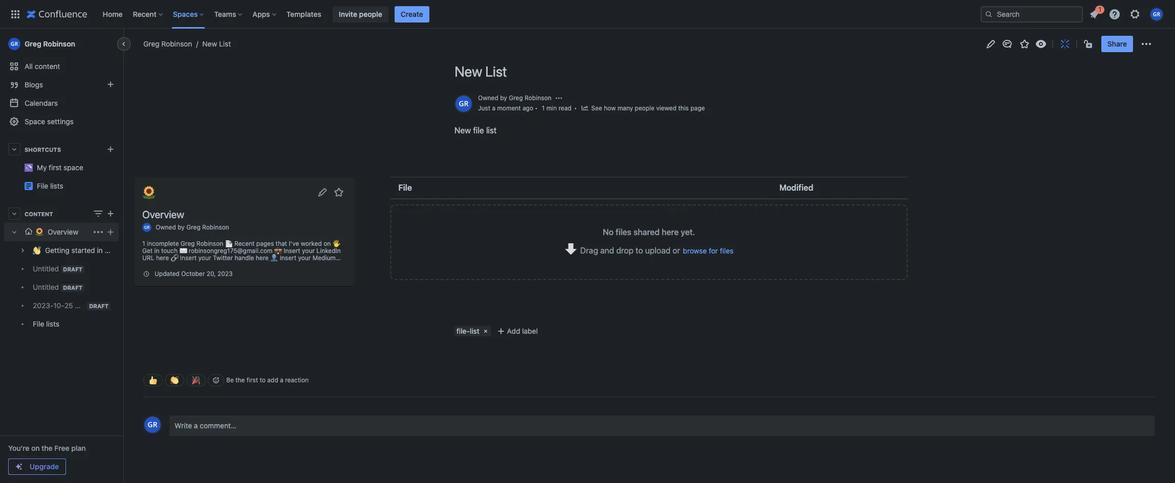 Task type: vqa. For each thing, say whether or not it's contained in the screenshot.
Split cell cell
no



Task type: describe. For each thing, give the bounding box(es) containing it.
on
[[31, 444, 40, 453]]

plan
[[71, 444, 86, 453]]

0 vertical spatial list
[[219, 39, 231, 48]]

new for drag and drop to upload or
[[455, 126, 471, 135]]

robinson inside overview tree item
[[202, 224, 229, 232]]

greg up the moment
[[509, 94, 523, 102]]

a for comment…
[[194, 422, 198, 431]]

apps
[[253, 9, 270, 18]]

0 vertical spatial star image
[[1019, 38, 1031, 50]]

0 horizontal spatial more actions image
[[92, 226, 104, 239]]

drop
[[617, 246, 634, 255]]

teams
[[214, 9, 236, 18]]

upgrade
[[30, 463, 59, 472]]

file inside group
[[33, 320, 44, 329]]

2 untitled from the top
[[33, 283, 59, 292]]

0 horizontal spatial new list
[[202, 39, 231, 48]]

write
[[175, 422, 192, 431]]

file
[[473, 126, 484, 135]]

content
[[35, 62, 60, 71]]

greg robinson inside space element
[[25, 39, 75, 48]]

all content
[[25, 62, 60, 71]]

greg inside overview tree item
[[186, 224, 201, 232]]

add label
[[507, 327, 538, 336]]

people inside 'button'
[[635, 104, 655, 112]]

meeting
[[75, 302, 102, 310]]

modified
[[780, 183, 814, 193]]

by for greg robinson link over 20,
[[178, 224, 185, 232]]

file lists for file lists link on top of content "dropdown button"
[[119, 178, 145, 186]]

star image inside overview tree item
[[333, 186, 345, 199]]

upload
[[646, 246, 671, 255]]

drag and drop to upload or browse for files
[[580, 246, 734, 255]]

content button
[[4, 205, 119, 223]]

shortcuts
[[25, 146, 61, 153]]

2 untitled draft from the top
[[33, 283, 83, 292]]

owned by greg robinson for greg robinson link above ago
[[478, 94, 552, 102]]

owned for greg robinson link over 20,
[[156, 224, 176, 232]]

edit image
[[316, 186, 329, 199]]

clear image
[[482, 328, 490, 336]]

file-
[[457, 327, 470, 336]]

shortcuts button
[[4, 140, 119, 159]]

write a comment…
[[175, 422, 237, 431]]

share button
[[1102, 36, 1134, 52]]

all content link
[[4, 57, 119, 76]]

edit this page image
[[985, 38, 997, 50]]

1 vertical spatial draft
[[63, 285, 83, 291]]

be the first to add a reaction
[[226, 377, 309, 385]]

global element
[[6, 0, 979, 28]]

content
[[25, 211, 53, 217]]

overview inside overview link
[[48, 228, 78, 237]]

file-list link
[[455, 327, 481, 337]]

reaction
[[285, 377, 309, 385]]

ago
[[523, 104, 534, 112]]

space settings
[[25, 117, 74, 126]]

new list link
[[192, 39, 231, 49]]

owned for greg robinson link above ago
[[478, 94, 499, 102]]

create link
[[395, 6, 430, 22]]

space settings link
[[4, 113, 119, 131]]

file lists inside group
[[33, 320, 59, 329]]

1 vertical spatial a
[[280, 377, 283, 385]]

0 horizontal spatial my first space
[[37, 163, 83, 172]]

invite people button
[[333, 6, 388, 22]]

label
[[522, 327, 538, 336]]

this
[[679, 104, 689, 112]]

many
[[618, 104, 633, 112]]

see
[[592, 104, 602, 112]]

1 horizontal spatial my
[[119, 159, 129, 168]]

be
[[226, 377, 234, 385]]

in
[[97, 247, 103, 255]]

recent button
[[130, 6, 167, 22]]

updated october 20, 2023
[[155, 270, 233, 278]]

1 for 1 min read
[[542, 104, 545, 112]]

started
[[71, 247, 95, 255]]

people inside button
[[359, 9, 382, 18]]

:tada: image
[[192, 377, 200, 385]]

10-
[[53, 302, 64, 310]]

greg robinson link up 20,
[[186, 224, 229, 232]]

25
[[64, 302, 73, 310]]

getting
[[45, 247, 69, 255]]

1 min read
[[542, 104, 572, 112]]

getting started in confluence link
[[4, 242, 142, 260]]

2 vertical spatial draft
[[89, 303, 109, 310]]

write a comment… button
[[169, 416, 1155, 437]]

calendars link
[[4, 94, 119, 113]]

for
[[709, 247, 718, 255]]

create
[[401, 9, 423, 18]]

shared
[[634, 228, 660, 237]]

1 horizontal spatial space
[[146, 159, 165, 168]]

overview link
[[4, 223, 119, 242]]

1 horizontal spatial list
[[486, 126, 497, 135]]

teams button
[[211, 6, 246, 22]]

manage page ownership image
[[555, 94, 563, 103]]

1 for 1
[[1099, 5, 1102, 13]]

the inside space element
[[42, 444, 53, 453]]

just
[[478, 104, 491, 112]]

october
[[181, 270, 205, 278]]

to for drop
[[636, 246, 643, 255]]

invite
[[339, 9, 357, 18]]

add
[[267, 377, 278, 385]]

upgrade button
[[9, 460, 66, 475]]

1 horizontal spatial list
[[485, 63, 507, 80]]

create a blog image
[[104, 78, 117, 91]]

read
[[559, 104, 572, 112]]

apps button
[[250, 6, 280, 22]]

2023-10-25 meeting notes
[[33, 302, 122, 310]]

file lists link inside group
[[4, 315, 119, 334]]

:sunflower: image
[[142, 186, 156, 200]]

Search field
[[981, 6, 1083, 22]]

just a moment ago
[[478, 104, 534, 112]]

1 untitled draft from the top
[[33, 265, 83, 273]]

by for greg robinson link above ago
[[500, 94, 507, 102]]

2023-
[[33, 302, 53, 310]]

home
[[103, 9, 123, 18]]

:sunflower: image
[[142, 186, 156, 200]]

no
[[603, 228, 614, 237]]

see how many people viewed this page button
[[581, 104, 705, 114]]

:thumbsup: image
[[149, 377, 157, 385]]



Task type: locate. For each thing, give the bounding box(es) containing it.
notes
[[104, 302, 122, 310]]

owned up "just"
[[478, 94, 499, 102]]

updated
[[155, 270, 180, 278]]

0 vertical spatial to
[[636, 246, 643, 255]]

0 vertical spatial overview
[[142, 209, 184, 221]]

2 vertical spatial a
[[194, 422, 198, 431]]

new
[[202, 39, 217, 48], [455, 63, 482, 80], [455, 126, 471, 135]]

1 vertical spatial owned
[[156, 224, 176, 232]]

space
[[25, 117, 45, 126]]

files right no
[[616, 228, 632, 237]]

recent
[[133, 9, 157, 18]]

add reaction image
[[212, 377, 220, 385]]

owned inside overview tree item
[[156, 224, 176, 232]]

untitled draft up 10-
[[33, 283, 83, 292]]

draft down "getting started in confluence" link
[[63, 266, 83, 273]]

space element
[[0, 29, 355, 484]]

1 horizontal spatial the
[[236, 377, 245, 385]]

1 horizontal spatial first
[[131, 159, 144, 168]]

draft
[[63, 266, 83, 273], [63, 285, 83, 291], [89, 303, 109, 310]]

group
[[4, 242, 142, 334]]

how
[[604, 104, 616, 112]]

0 vertical spatial owned by greg robinson
[[478, 94, 552, 102]]

list
[[219, 39, 231, 48], [485, 63, 507, 80]]

the
[[236, 377, 245, 385], [42, 444, 53, 453]]

0 vertical spatial draft
[[63, 266, 83, 273]]

owned by greg robinson
[[478, 94, 552, 102], [156, 224, 229, 232]]

a for moment
[[492, 104, 496, 112]]

0 horizontal spatial owned by greg robinson
[[156, 224, 229, 232]]

templates
[[287, 9, 321, 18]]

getting started in confluence
[[45, 247, 142, 255]]

file lists link down 10-
[[4, 315, 119, 334]]

invite people
[[339, 9, 382, 18]]

quick summary image
[[1059, 38, 1072, 50]]

people right many
[[635, 104, 655, 112]]

by inside overview tree item
[[178, 224, 185, 232]]

owned by greg robinson for greg robinson link over 20,
[[156, 224, 229, 232]]

1 vertical spatial owned by greg robinson
[[156, 224, 229, 232]]

more actions image down change view icon
[[92, 226, 104, 239]]

people right the invite
[[359, 9, 382, 18]]

1 horizontal spatial new list
[[455, 63, 507, 80]]

share
[[1108, 39, 1127, 48]]

greg robinson link up ago
[[509, 94, 552, 102]]

Add label text field
[[494, 327, 573, 337]]

0 horizontal spatial my
[[37, 163, 47, 172]]

greg robinson down spaces on the top of the page
[[143, 39, 192, 48]]

greg robinson up 'content'
[[25, 39, 75, 48]]

1 vertical spatial list
[[470, 327, 480, 336]]

0 horizontal spatial files
[[616, 228, 632, 237]]

1 vertical spatial 1
[[542, 104, 545, 112]]

comment…
[[200, 422, 237, 431]]

0 horizontal spatial list
[[470, 327, 480, 336]]

file lists
[[119, 178, 145, 186], [37, 182, 63, 190], [33, 320, 59, 329]]

the right be
[[236, 377, 245, 385]]

0 horizontal spatial the
[[42, 444, 53, 453]]

change view image
[[92, 208, 104, 220]]

group inside overview tree item
[[4, 242, 142, 334]]

browse for files link
[[683, 244, 734, 259]]

new list up greg robinson image
[[455, 63, 507, 80]]

1 vertical spatial people
[[635, 104, 655, 112]]

file lists link right file lists icon
[[37, 182, 63, 190]]

by right the profile picture
[[178, 224, 185, 232]]

or
[[673, 246, 681, 255]]

0 horizontal spatial greg robinson
[[25, 39, 75, 48]]

greg robinson image
[[144, 417, 161, 434]]

file-list
[[457, 327, 480, 336]]

1 horizontal spatial owned by greg robinson
[[478, 94, 552, 102]]

min
[[547, 104, 557, 112]]

1 left min
[[542, 104, 545, 112]]

settings icon image
[[1130, 8, 1142, 20]]

more actions image
[[1141, 38, 1153, 50], [92, 226, 104, 239]]

1 horizontal spatial to
[[636, 246, 643, 255]]

star image right edit icon
[[333, 186, 345, 199]]

to
[[636, 246, 643, 255], [260, 377, 266, 385]]

0 vertical spatial by
[[500, 94, 507, 102]]

a right write
[[194, 422, 198, 431]]

untitled down getting in the left of the page
[[33, 265, 59, 273]]

1 vertical spatial new
[[455, 63, 482, 80]]

owned by greg robinson right the profile picture
[[156, 224, 229, 232]]

lists for file lists link to the right of file lists icon
[[50, 182, 63, 190]]

and
[[601, 246, 614, 255]]

2 horizontal spatial a
[[492, 104, 496, 112]]

here
[[662, 228, 679, 237]]

greg robinson
[[25, 39, 75, 48], [143, 39, 192, 48]]

untitled draft down getting in the left of the page
[[33, 265, 83, 273]]

by
[[500, 94, 507, 102], [178, 224, 185, 232]]

confluence
[[105, 247, 142, 255]]

greg
[[25, 39, 41, 48], [143, 39, 160, 48], [509, 94, 523, 102], [186, 224, 201, 232]]

free
[[54, 444, 69, 453]]

2 vertical spatial new
[[455, 126, 471, 135]]

1 vertical spatial untitled draft
[[33, 283, 83, 292]]

1 vertical spatial overview
[[48, 228, 78, 237]]

0 vertical spatial new
[[202, 39, 217, 48]]

help icon image
[[1109, 8, 1121, 20]]

lists
[[132, 178, 145, 186], [50, 182, 63, 190], [46, 320, 59, 329]]

browse
[[683, 247, 707, 255]]

my first space link down add shortcut image
[[4, 159, 165, 177]]

lists inside group
[[46, 320, 59, 329]]

0 horizontal spatial owned
[[156, 224, 176, 232]]

robinson
[[43, 39, 75, 48], [161, 39, 192, 48], [525, 94, 552, 102], [202, 224, 229, 232]]

draft right 25
[[89, 303, 109, 310]]

more actions image right 'share' dropdown button
[[1141, 38, 1153, 50]]

robinson down spaces on the top of the page
[[161, 39, 192, 48]]

2 horizontal spatial first
[[247, 377, 258, 385]]

calendars
[[25, 99, 58, 108]]

:tada: image
[[192, 377, 200, 385]]

overview up the profile picture
[[142, 209, 184, 221]]

list down teams dropdown button
[[219, 39, 231, 48]]

new for 1 min read
[[455, 63, 482, 80]]

moment
[[497, 104, 521, 112]]

settings
[[47, 117, 74, 126]]

new list down teams
[[202, 39, 231, 48]]

my first space link down shortcuts dropdown button
[[37, 163, 83, 172]]

1 vertical spatial untitled
[[33, 283, 59, 292]]

my
[[119, 159, 129, 168], [37, 163, 47, 172]]

list right file
[[486, 126, 497, 135]]

overview tree item
[[4, 178, 355, 334]]

0 horizontal spatial space
[[64, 163, 83, 172]]

files
[[616, 228, 632, 237], [720, 247, 734, 255]]

my first space up :sunflower: image
[[119, 159, 165, 168]]

first down shortcuts dropdown button
[[49, 163, 62, 172]]

page
[[691, 104, 705, 112]]

:thumbsup: image
[[149, 377, 157, 385]]

:clap: image
[[171, 377, 179, 385], [171, 377, 179, 385]]

lists up the profile picture
[[132, 178, 145, 186]]

viewed
[[657, 104, 677, 112]]

1 horizontal spatial my first space
[[119, 159, 165, 168]]

to left add
[[260, 377, 266, 385]]

greg up all
[[25, 39, 41, 48]]

my first space
[[119, 159, 165, 168], [37, 163, 83, 172]]

people
[[359, 9, 382, 18], [635, 104, 655, 112]]

create a child page image
[[104, 226, 117, 239]]

spaces
[[173, 9, 198, 18]]

0 vertical spatial more actions image
[[1141, 38, 1153, 50]]

a
[[492, 104, 496, 112], [280, 377, 283, 385], [194, 422, 198, 431]]

0 vertical spatial files
[[616, 228, 632, 237]]

overview down content "dropdown button"
[[48, 228, 78, 237]]

you're on the free plan
[[8, 444, 86, 453]]

the right the on in the left of the page
[[42, 444, 53, 453]]

first left add
[[247, 377, 258, 385]]

file lists link up content "dropdown button"
[[4, 177, 145, 196]]

2 greg robinson from the left
[[143, 39, 192, 48]]

first
[[131, 159, 144, 168], [49, 163, 62, 172], [247, 377, 258, 385]]

greg up updated october 20, 2023 on the left bottom of the page
[[186, 224, 201, 232]]

appswitcher icon image
[[9, 8, 22, 20]]

1 vertical spatial the
[[42, 444, 53, 453]]

new up greg robinson image
[[455, 63, 482, 80]]

1 horizontal spatial overview
[[142, 209, 184, 221]]

star image left stop watching icon
[[1019, 38, 1031, 50]]

group containing getting started in confluence
[[4, 242, 142, 334]]

robinson up all content link
[[43, 39, 75, 48]]

0 vertical spatial the
[[236, 377, 245, 385]]

yet.
[[681, 228, 695, 237]]

stop watching image
[[1035, 38, 1047, 50]]

lists down 10-
[[46, 320, 59, 329]]

greg robinson link up all content link
[[4, 34, 119, 54]]

untitled up 2023-
[[33, 283, 59, 292]]

to for first
[[260, 377, 266, 385]]

1 horizontal spatial by
[[500, 94, 507, 102]]

1 vertical spatial new list
[[455, 63, 507, 80]]

1 horizontal spatial a
[[280, 377, 283, 385]]

owned by greg robinson inside overview tree item
[[156, 224, 229, 232]]

1 vertical spatial list
[[485, 63, 507, 80]]

space down shortcuts dropdown button
[[64, 163, 83, 172]]

greg down recent popup button
[[143, 39, 160, 48]]

to right drop
[[636, 246, 643, 255]]

new down teams
[[202, 39, 217, 48]]

0 vertical spatial new list
[[202, 39, 231, 48]]

premium image
[[15, 463, 23, 472]]

home link
[[100, 6, 126, 22]]

20,
[[207, 270, 216, 278]]

files inside drag and drop to upload or browse for files
[[720, 247, 734, 255]]

list inside file-list link
[[470, 327, 480, 336]]

0 horizontal spatial 1
[[542, 104, 545, 112]]

0 horizontal spatial people
[[359, 9, 382, 18]]

templates link
[[283, 6, 325, 22]]

0 vertical spatial untitled draft
[[33, 265, 83, 273]]

banner
[[0, 0, 1176, 29]]

untitled
[[33, 265, 59, 273], [33, 283, 59, 292]]

you're
[[8, 444, 29, 453]]

see how many people viewed this page
[[592, 104, 705, 112]]

draft up 25
[[63, 285, 83, 291]]

0 vertical spatial a
[[492, 104, 496, 112]]

1 vertical spatial to
[[260, 377, 266, 385]]

1 vertical spatial more actions image
[[92, 226, 104, 239]]

0 horizontal spatial overview
[[48, 228, 78, 237]]

banner containing home
[[0, 0, 1176, 29]]

new file list
[[455, 126, 497, 135]]

blogs
[[25, 80, 43, 89]]

1 vertical spatial by
[[178, 224, 185, 232]]

1 vertical spatial star image
[[333, 186, 345, 199]]

file lists for file lists link to the right of file lists icon
[[37, 182, 63, 190]]

1 horizontal spatial owned
[[478, 94, 499, 102]]

my first space down shortcuts dropdown button
[[37, 163, 83, 172]]

spaces button
[[170, 6, 208, 22]]

add shortcut image
[[104, 143, 117, 156]]

greg robinson link down spaces on the top of the page
[[143, 39, 192, 49]]

profile picture image
[[142, 223, 152, 232]]

lists for file lists link on top of content "dropdown button"
[[132, 178, 145, 186]]

drag
[[580, 246, 598, 255]]

1 vertical spatial files
[[720, 247, 734, 255]]

a right "just"
[[492, 104, 496, 112]]

space up :sunflower: image
[[146, 159, 165, 168]]

1 untitled from the top
[[33, 265, 59, 273]]

greg robinson link
[[4, 34, 119, 54], [143, 39, 192, 49], [509, 94, 552, 102], [186, 224, 229, 232]]

1 greg robinson from the left
[[25, 39, 75, 48]]

files right for
[[720, 247, 734, 255]]

robinson up 20,
[[202, 224, 229, 232]]

new left file
[[455, 126, 471, 135]]

1 horizontal spatial files
[[720, 247, 734, 255]]

notification icon image
[[1089, 8, 1101, 20]]

owned right the profile picture
[[156, 224, 176, 232]]

search image
[[985, 10, 993, 18]]

list left clear 'image'
[[470, 327, 480, 336]]

list up just a moment ago at left
[[485, 63, 507, 80]]

0 horizontal spatial first
[[49, 163, 62, 172]]

star image
[[1019, 38, 1031, 50], [333, 186, 345, 199]]

first up :sunflower: image
[[131, 159, 144, 168]]

0 horizontal spatial to
[[260, 377, 266, 385]]

greg robinson image
[[456, 96, 472, 112]]

0 horizontal spatial by
[[178, 224, 185, 232]]

add
[[507, 327, 520, 336]]

1 horizontal spatial star image
[[1019, 38, 1031, 50]]

file lists image
[[25, 182, 33, 190]]

untitled draft
[[33, 265, 83, 273], [33, 283, 83, 292]]

0 vertical spatial untitled
[[33, 265, 59, 273]]

by up just a moment ago at left
[[500, 94, 507, 102]]

robinson up ago
[[525, 94, 552, 102]]

create a page image
[[104, 208, 117, 220]]

1 horizontal spatial people
[[635, 104, 655, 112]]

1 horizontal spatial more actions image
[[1141, 38, 1153, 50]]

blogs link
[[4, 76, 119, 94]]

a right add
[[280, 377, 283, 385]]

confluence image
[[27, 8, 87, 20], [27, 8, 87, 20]]

0 horizontal spatial star image
[[333, 186, 345, 199]]

0 vertical spatial owned
[[478, 94, 499, 102]]

lists right file lists icon
[[50, 182, 63, 190]]

1 horizontal spatial 1
[[1099, 5, 1102, 13]]

0 horizontal spatial list
[[219, 39, 231, 48]]

no restrictions image
[[1083, 38, 1096, 50]]

a inside button
[[194, 422, 198, 431]]

0 vertical spatial 1
[[1099, 5, 1102, 13]]

0 vertical spatial list
[[486, 126, 497, 135]]

0 vertical spatial people
[[359, 9, 382, 18]]

1 left help icon
[[1099, 5, 1102, 13]]

1 horizontal spatial greg robinson
[[143, 39, 192, 48]]

0 horizontal spatial a
[[194, 422, 198, 431]]

owned by greg robinson up the moment
[[478, 94, 552, 102]]



